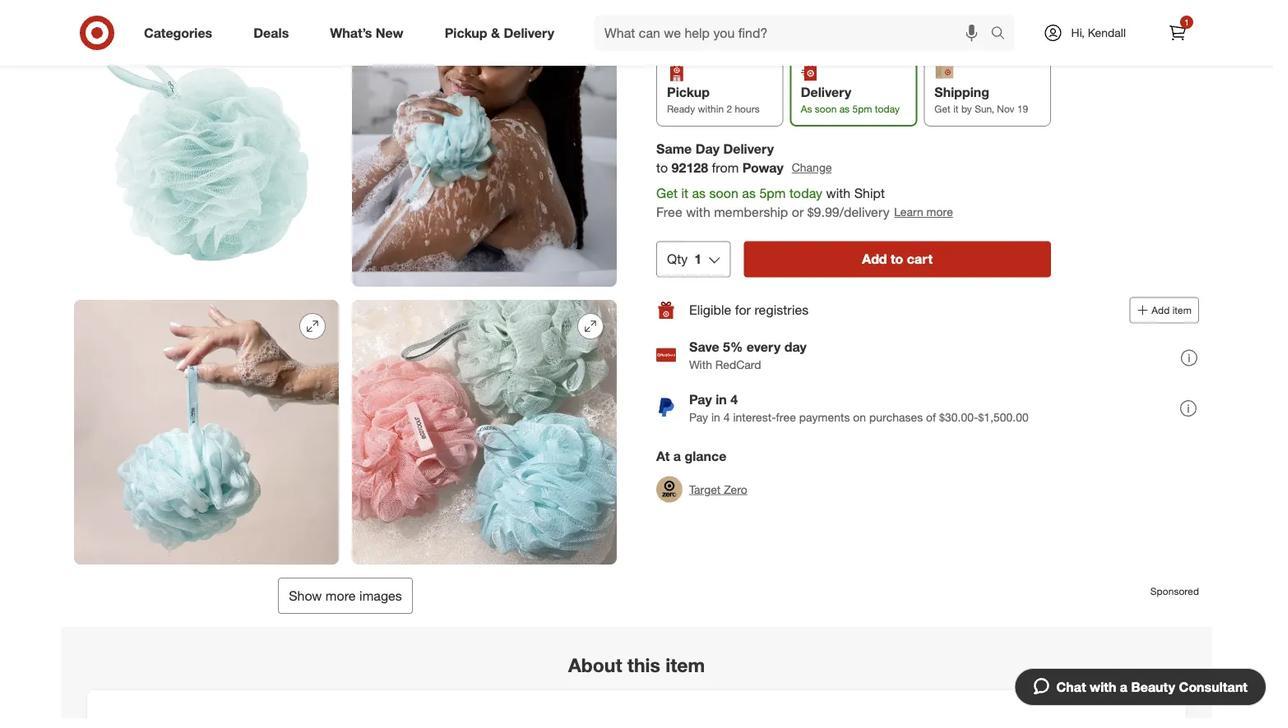 Task type: locate. For each thing, give the bounding box(es) containing it.
in left interest-
[[712, 410, 721, 425]]

today left by
[[875, 102, 900, 115]]

1 vertical spatial pay
[[689, 410, 708, 425]]

search button
[[984, 15, 1023, 54]]

qty
[[667, 251, 688, 267]]

19
[[1018, 102, 1029, 115]]

cart
[[907, 251, 933, 267]]

more right 'learn'
[[927, 205, 953, 219]]

1 right the qty
[[695, 251, 702, 267]]

to inside button
[[891, 251, 904, 267]]

as right as
[[840, 102, 850, 115]]

membership
[[714, 204, 788, 220]]

0 vertical spatial pickup
[[445, 25, 487, 41]]

deals
[[254, 25, 289, 41]]

0 vertical spatial more
[[927, 205, 953, 219]]

ready
[[667, 102, 695, 115]]

1 horizontal spatial 4
[[731, 391, 738, 407]]

pickup & delivery link
[[431, 15, 575, 51]]

pickup up ready
[[667, 84, 710, 100]]

$9.99/delivery
[[808, 204, 890, 220]]

What can we help you find? suggestions appear below search field
[[595, 15, 995, 51]]

1 vertical spatial more
[[326, 588, 356, 604]]

1 horizontal spatial 1
[[1185, 17, 1189, 27]]

0 horizontal spatial pickup
[[445, 25, 487, 41]]

0 horizontal spatial more
[[326, 588, 356, 604]]

5pm right as
[[853, 102, 872, 115]]

poway
[[743, 160, 784, 176]]

to left cart
[[891, 251, 904, 267]]

0 vertical spatial delivery
[[504, 25, 554, 41]]

as
[[840, 102, 850, 115], [692, 185, 706, 201], [742, 185, 756, 201]]

a left beauty
[[1120, 679, 1128, 696]]

get up free
[[656, 185, 678, 201]]

pay up glance
[[689, 410, 708, 425]]

0 horizontal spatial with
[[686, 204, 711, 220]]

5pm
[[853, 102, 872, 115], [760, 185, 786, 201]]

0 horizontal spatial soon
[[710, 185, 739, 201]]

hi, kendall
[[1072, 26, 1126, 40]]

1 horizontal spatial more
[[927, 205, 953, 219]]

learn
[[894, 205, 924, 219]]

get inside get it as soon as 5pm today with shipt free with membership or $9.99/delivery learn more
[[656, 185, 678, 201]]

0 vertical spatial 1
[[1185, 17, 1189, 27]]

pickup left &
[[445, 25, 487, 41]]

pickup inside pickup ready within 2 hours
[[667, 84, 710, 100]]

it inside the shipping get it by sun, nov 19
[[954, 102, 959, 115]]

get inside the shipping get it by sun, nov 19
[[935, 102, 951, 115]]

pickup for ready
[[667, 84, 710, 100]]

0 horizontal spatial 4
[[724, 410, 730, 425]]

0 horizontal spatial a
[[674, 448, 681, 464]]

it
[[954, 102, 959, 115], [681, 185, 689, 201]]

it left by
[[954, 102, 959, 115]]

as inside delivery as soon as 5pm today
[[840, 102, 850, 115]]

add
[[862, 251, 887, 267], [1152, 304, 1170, 316]]

kendall
[[1088, 26, 1126, 40]]

2 horizontal spatial as
[[840, 102, 850, 115]]

2 horizontal spatial with
[[1090, 679, 1117, 696]]

a right 'at'
[[674, 448, 681, 464]]

pickup
[[445, 25, 487, 41], [667, 84, 710, 100]]

1 horizontal spatial item
[[1173, 304, 1192, 316]]

4 up interest-
[[731, 391, 738, 407]]

0 vertical spatial today
[[875, 102, 900, 115]]

0 vertical spatial 5pm
[[853, 102, 872, 115]]

with inside button
[[1090, 679, 1117, 696]]

for
[[735, 302, 751, 318]]

pickup for &
[[445, 25, 487, 41]]

0 horizontal spatial it
[[681, 185, 689, 201]]

1 vertical spatial it
[[681, 185, 689, 201]]

hi,
[[1072, 26, 1085, 40]]

show more images button
[[278, 579, 413, 615]]

0 vertical spatial get
[[935, 102, 951, 115]]

sun,
[[975, 102, 995, 115]]

1 right kendall
[[1185, 17, 1189, 27]]

change button
[[791, 158, 833, 177]]

with right free
[[686, 204, 711, 220]]

add to cart button
[[744, 241, 1051, 277]]

1 horizontal spatial soon
[[815, 102, 837, 115]]

1 horizontal spatial to
[[891, 251, 904, 267]]

0 vertical spatial item
[[1173, 304, 1192, 316]]

2 vertical spatial with
[[1090, 679, 1117, 696]]

soon right as
[[815, 102, 837, 115]]

registries
[[755, 302, 809, 318]]

learn more button
[[894, 203, 954, 221]]

to down same
[[656, 160, 668, 176]]

delivery
[[504, 25, 554, 41], [801, 84, 852, 100], [723, 141, 774, 157]]

get
[[935, 102, 951, 115], [656, 185, 678, 201]]

more
[[927, 205, 953, 219], [326, 588, 356, 604]]

chat with a beauty consultant
[[1057, 679, 1248, 696]]

0 vertical spatial 4
[[731, 391, 738, 407]]

with
[[826, 185, 851, 201], [686, 204, 711, 220], [1090, 679, 1117, 696]]

0 horizontal spatial today
[[790, 185, 823, 201]]

0 horizontal spatial to
[[656, 160, 668, 176]]

of
[[926, 410, 936, 425]]

1 horizontal spatial add
[[1152, 304, 1170, 316]]

soon down from
[[710, 185, 739, 201]]

0 horizontal spatial 1
[[695, 251, 702, 267]]

today inside get it as soon as 5pm today with shipt free with membership or $9.99/delivery learn more
[[790, 185, 823, 201]]

0 horizontal spatial 5pm
[[760, 185, 786, 201]]

pay
[[689, 391, 712, 407], [689, 410, 708, 425]]

sponsored
[[1151, 585, 1199, 597]]

as down 92128
[[692, 185, 706, 201]]

1 vertical spatial get
[[656, 185, 678, 201]]

4
[[731, 391, 738, 407], [724, 410, 730, 425]]

1 horizontal spatial delivery
[[723, 141, 774, 157]]

1 vertical spatial pickup
[[667, 84, 710, 100]]

5pm inside get it as soon as 5pm today with shipt free with membership or $9.99/delivery learn more
[[760, 185, 786, 201]]

0 horizontal spatial delivery
[[504, 25, 554, 41]]

0 vertical spatial with
[[826, 185, 851, 201]]

2 horizontal spatial delivery
[[801, 84, 852, 100]]

1 vertical spatial a
[[1120, 679, 1128, 696]]

1 horizontal spatial it
[[954, 102, 959, 115]]

today up or
[[790, 185, 823, 201]]

1 horizontal spatial pickup
[[667, 84, 710, 100]]

1 horizontal spatial 5pm
[[853, 102, 872, 115]]

get left by
[[935, 102, 951, 115]]

soon inside get it as soon as 5pm today with shipt free with membership or $9.99/delivery learn more
[[710, 185, 739, 201]]

1 link
[[1160, 15, 1196, 51]]

a
[[674, 448, 681, 464], [1120, 679, 1128, 696]]

with up $9.99/delivery
[[826, 185, 851, 201]]

0 vertical spatial to
[[656, 160, 668, 176]]

1 horizontal spatial get
[[935, 102, 951, 115]]

delivery right &
[[504, 25, 554, 41]]

soon
[[815, 102, 837, 115], [710, 185, 739, 201]]

1 vertical spatial 4
[[724, 410, 730, 425]]

2 vertical spatial delivery
[[723, 141, 774, 157]]

as up the membership
[[742, 185, 756, 201]]

it up free
[[681, 185, 689, 201]]

1 vertical spatial 5pm
[[760, 185, 786, 201]]

1 vertical spatial to
[[891, 251, 904, 267]]

5pm down poway
[[760, 185, 786, 201]]

ecotools delicate ecopouf loofah, 4 of 11 image
[[352, 22, 617, 287]]

target zero button
[[656, 471, 748, 508]]

soon inside delivery as soon as 5pm today
[[815, 102, 837, 115]]

0 horizontal spatial get
[[656, 185, 678, 201]]

or
[[792, 204, 804, 220]]

1 vertical spatial with
[[686, 204, 711, 220]]

1 horizontal spatial today
[[875, 102, 900, 115]]

1 horizontal spatial a
[[1120, 679, 1128, 696]]

in
[[716, 391, 727, 407], [712, 410, 721, 425]]

to
[[656, 160, 668, 176], [891, 251, 904, 267]]

0 vertical spatial it
[[954, 102, 959, 115]]

target
[[689, 482, 721, 497]]

with right 'chat'
[[1090, 679, 1117, 696]]

0 horizontal spatial item
[[666, 654, 705, 677]]

item
[[1173, 304, 1192, 316], [666, 654, 705, 677]]

1 vertical spatial add
[[1152, 304, 1170, 316]]

0 vertical spatial add
[[862, 251, 887, 267]]

5%
[[723, 339, 743, 355]]

add inside button
[[1152, 304, 1170, 316]]

1 vertical spatial today
[[790, 185, 823, 201]]

1 vertical spatial soon
[[710, 185, 739, 201]]

add for add item
[[1152, 304, 1170, 316]]

pay in 4 pay in 4 interest-free payments on purchases of $30.00-$1,500.00
[[689, 391, 1029, 425]]

nov
[[997, 102, 1015, 115]]

pay down with
[[689, 391, 712, 407]]

categories link
[[130, 15, 233, 51]]

more right show
[[326, 588, 356, 604]]

delivery inside delivery as soon as 5pm today
[[801, 84, 852, 100]]

0 horizontal spatial add
[[862, 251, 887, 267]]

payments
[[799, 410, 850, 425]]

add inside button
[[862, 251, 887, 267]]

0 vertical spatial soon
[[815, 102, 837, 115]]

consultant
[[1179, 679, 1248, 696]]

$30.00-
[[940, 410, 978, 425]]

1 vertical spatial delivery
[[801, 84, 852, 100]]

glance
[[685, 448, 727, 464]]

pickup ready within 2 hours
[[667, 84, 760, 115]]

4 left interest-
[[724, 410, 730, 425]]

0 vertical spatial pay
[[689, 391, 712, 407]]

delivery up as
[[801, 84, 852, 100]]

in down the 'redcard' at the right of the page
[[716, 391, 727, 407]]

1
[[1185, 17, 1189, 27], [695, 251, 702, 267]]

delivery up "from poway"
[[723, 141, 774, 157]]

change
[[792, 160, 832, 175]]



Task type: describe. For each thing, give the bounding box(es) containing it.
about this item
[[568, 654, 705, 677]]

hours
[[735, 102, 760, 115]]

interest-
[[733, 410, 776, 425]]

target zero
[[689, 482, 748, 497]]

same
[[656, 141, 692, 157]]

shipt
[[854, 185, 885, 201]]

same day delivery
[[656, 141, 774, 157]]

item inside button
[[1173, 304, 1192, 316]]

on
[[853, 410, 866, 425]]

shipping get it by sun, nov 19
[[935, 84, 1029, 115]]

pickup & delivery
[[445, 25, 554, 41]]

0 vertical spatial in
[[716, 391, 727, 407]]

to 92128
[[656, 160, 708, 176]]

what's new
[[330, 25, 404, 41]]

delivery for pickup & delivery
[[504, 25, 554, 41]]

0 horizontal spatial as
[[692, 185, 706, 201]]

ecotools delicate ecopouf loofah, 6 of 11 image
[[352, 300, 617, 565]]

add item
[[1152, 304, 1192, 316]]

beauty
[[1131, 679, 1176, 696]]

image gallery element
[[74, 0, 617, 615]]

eligible
[[689, 302, 732, 318]]

add item button
[[1130, 297, 1199, 323]]

add to cart
[[862, 251, 933, 267]]

delivery for same day delivery
[[723, 141, 774, 157]]

save 5% every day with redcard
[[689, 339, 807, 372]]

5pm inside delivery as soon as 5pm today
[[853, 102, 872, 115]]

categories
[[144, 25, 212, 41]]

what's
[[330, 25, 372, 41]]

add for add to cart
[[862, 251, 887, 267]]

by
[[962, 102, 972, 115]]

chat
[[1057, 679, 1086, 696]]

free
[[656, 204, 683, 220]]

2
[[727, 102, 732, 115]]

1 vertical spatial 1
[[695, 251, 702, 267]]

save
[[689, 339, 720, 355]]

1 vertical spatial item
[[666, 654, 705, 677]]

what's new link
[[316, 15, 424, 51]]

day
[[696, 141, 720, 157]]

purchases
[[870, 410, 923, 425]]

within
[[698, 102, 724, 115]]

free
[[776, 410, 796, 425]]

about
[[568, 654, 622, 677]]

from
[[712, 160, 739, 176]]

1 pay from the top
[[689, 391, 712, 407]]

delivery as soon as 5pm today
[[801, 84, 900, 115]]

a inside button
[[1120, 679, 1128, 696]]

1 horizontal spatial with
[[826, 185, 851, 201]]

show more images
[[289, 588, 402, 604]]

deals link
[[240, 15, 310, 51]]

qty 1
[[667, 251, 702, 267]]

show
[[289, 588, 322, 604]]

1 vertical spatial in
[[712, 410, 721, 425]]

more inside get it as soon as 5pm today with shipt free with membership or $9.99/delivery learn more
[[927, 205, 953, 219]]

today inside delivery as soon as 5pm today
[[875, 102, 900, 115]]

search
[[984, 26, 1023, 42]]

chat with a beauty consultant button
[[1015, 669, 1267, 707]]

with
[[689, 358, 712, 372]]

at a glance
[[656, 448, 727, 464]]

1 horizontal spatial as
[[742, 185, 756, 201]]

day
[[784, 339, 807, 355]]

new
[[376, 25, 404, 41]]

at
[[656, 448, 670, 464]]

eligible for registries
[[689, 302, 809, 318]]

more inside show more images button
[[326, 588, 356, 604]]

every
[[747, 339, 781, 355]]

92128
[[672, 160, 708, 176]]

images
[[360, 588, 402, 604]]

shipping
[[935, 84, 990, 100]]

&
[[491, 25, 500, 41]]

redcard
[[716, 358, 761, 372]]

0 vertical spatial a
[[674, 448, 681, 464]]

it inside get it as soon as 5pm today with shipt free with membership or $9.99/delivery learn more
[[681, 185, 689, 201]]

ecotools delicate ecopouf loofah, 3 of 11 image
[[74, 22, 339, 287]]

from poway
[[712, 160, 784, 176]]

$1,500.00
[[978, 410, 1029, 425]]

get it as soon as 5pm today with shipt free with membership or $9.99/delivery learn more
[[656, 185, 953, 220]]

this
[[628, 654, 660, 677]]

2 pay from the top
[[689, 410, 708, 425]]

as
[[801, 102, 812, 115]]

ecotools delicate ecopouf loofah, 5 of 11 image
[[74, 300, 339, 565]]

zero
[[724, 482, 748, 497]]



Task type: vqa. For each thing, say whether or not it's contained in the screenshot.
leftmost item
yes



